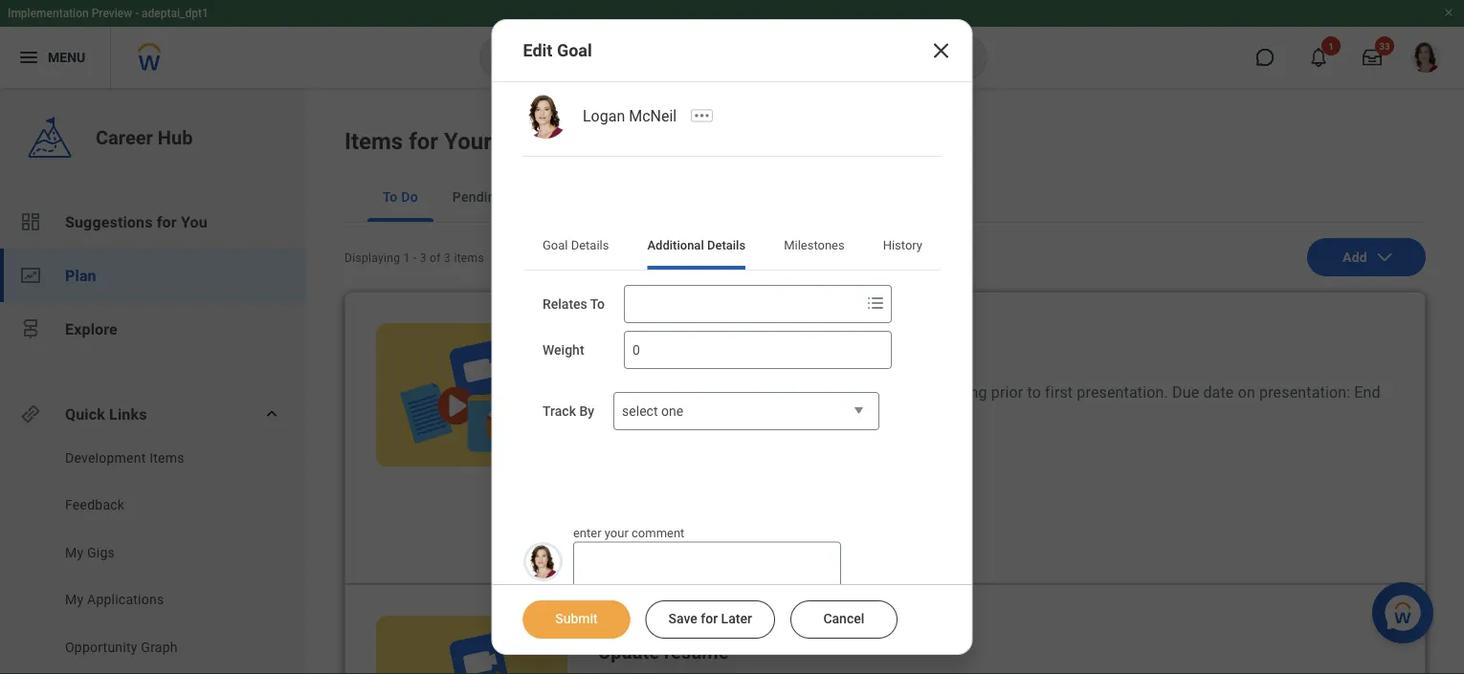 Task type: describe. For each thing, give the bounding box(es) containing it.
graph
[[141, 640, 178, 656]]

to inside edit goal dialog
[[590, 297, 604, 312]]

date
[[1203, 383, 1234, 401]]

development items link
[[63, 449, 260, 468]]

development inside "button"
[[655, 526, 737, 542]]

tab list inside edit goal dialog
[[523, 224, 941, 270]]

onboarding home image
[[19, 264, 42, 287]]

you
[[181, 213, 207, 231]]

adeptai_dpt1
[[142, 7, 208, 20]]

by
[[579, 404, 594, 420]]

timeline milestone image
[[19, 318, 42, 341]]

logan mcneil
[[582, 107, 676, 125]]

feedback link
[[63, 496, 260, 515]]

due
[[1172, 383, 1199, 401]]

logan
[[582, 107, 625, 125]]

cancel
[[823, 612, 864, 627]]

employee's photo (logan mcneil) image for enter
[[523, 543, 562, 582]]

action bar region
[[492, 586, 972, 639]]

additional details
[[647, 238, 745, 252]]

tuning
[[944, 383, 987, 401]]

displaying 1 - 3 of 3 items
[[345, 251, 484, 265]]

submit button
[[523, 601, 630, 639]]

plan
[[65, 267, 96, 285]]

pending
[[453, 189, 503, 205]]

employee's photo (logan mcneil) image for logan
[[523, 95, 567, 139]]

1 on from the left
[[698, 383, 715, 401]]

to inside to do button
[[383, 189, 398, 205]]

profile logan mcneil element
[[1399, 36, 1453, 78]]

feedback
[[65, 498, 125, 513]]

for for suggestions
[[157, 213, 177, 231]]

a
[[746, 348, 759, 371]]

development item project for team a
[[598, 326, 759, 371]]

enter your comment
[[573, 526, 684, 541]]

dashboard image
[[19, 211, 42, 234]]

0 vertical spatial goal
[[557, 41, 592, 61]]

hub
[[158, 126, 193, 149]]

mcneil
[[628, 107, 676, 125]]

gigs
[[87, 545, 115, 561]]

arrow right image
[[777, 524, 796, 544]]

suggestions for you
[[65, 213, 207, 231]]

track by
[[542, 404, 594, 420]]

for for save
[[701, 612, 718, 627]]

presentation.
[[1077, 383, 1168, 401]]

preview
[[92, 7, 132, 20]]

opportunity graph
[[65, 640, 178, 656]]

to do button
[[367, 172, 433, 222]]

inbox large image
[[1363, 48, 1382, 67]]

list containing suggestions for you
[[0, 195, 306, 356]]

my applications link
[[63, 591, 260, 610]]

presentation:
[[1259, 383, 1351, 401]]

submit
[[555, 612, 598, 627]]

prior
[[991, 383, 1023, 401]]

plan link
[[0, 249, 306, 302]]

first
[[1045, 383, 1073, 401]]

history
[[882, 238, 922, 252]]

manage
[[602, 526, 652, 542]]

resume
[[664, 641, 729, 664]]

comment
[[631, 526, 684, 541]]

for inside development item project for team a
[[664, 348, 689, 371]]

details for additional details
[[707, 238, 745, 252]]

my applications
[[65, 592, 164, 608]]

1 vertical spatial goal
[[542, 238, 567, 252]]

Relates To field
[[624, 287, 860, 322]]

development for development items
[[65, 450, 146, 466]]

prompts image
[[864, 292, 887, 315]]

details for goal details
[[571, 238, 609, 252]]

goal details
[[542, 238, 609, 252]]

edit
[[523, 41, 553, 61]]

manage development item button
[[590, 515, 803, 553]]

previous
[[719, 383, 778, 401]]

weight
[[542, 343, 584, 358]]

milestones
[[783, 238, 844, 252]]

phase
[[782, 383, 824, 401]]

your
[[444, 128, 492, 155]]

explore
[[65, 320, 118, 338]]

tab list containing to do
[[345, 172, 1426, 223]]

select
[[622, 404, 657, 420]]

fine
[[914, 383, 940, 401]]

Weight text field
[[623, 331, 891, 369]]



Task type: locate. For each thing, give the bounding box(es) containing it.
1 employee's photo (logan mcneil) image from the top
[[523, 95, 567, 139]]

explore link
[[0, 302, 306, 356]]

0 vertical spatial item
[[688, 326, 717, 340]]

1 details from the left
[[571, 238, 609, 252]]

0 horizontal spatial details
[[571, 238, 609, 252]]

implementation preview -   adeptai_dpt1 banner
[[0, 0, 1464, 88]]

2 details from the left
[[707, 238, 745, 252]]

of inside project based on previous phase a. will need fine tuning prior to first presentation. due date on presentation: end of october.
[[598, 406, 612, 424]]

details up relates to
[[571, 238, 609, 252]]

items inside "list"
[[149, 450, 184, 466]]

my down my gigs
[[65, 592, 84, 608]]

for
[[409, 128, 438, 155], [157, 213, 177, 231], [664, 348, 689, 371], [701, 612, 718, 627]]

1 vertical spatial tab list
[[523, 224, 941, 270]]

my for my gigs
[[65, 545, 84, 561]]

on right based
[[698, 383, 715, 401]]

relates
[[542, 297, 587, 312]]

relates to
[[542, 297, 604, 312]]

goal right edit
[[557, 41, 592, 61]]

development item update resume
[[598, 619, 729, 664]]

0 horizontal spatial -
[[135, 7, 139, 20]]

career right your
[[498, 128, 566, 155]]

based
[[651, 383, 694, 401]]

career left hub on the top left of the page
[[96, 126, 153, 149]]

track
[[542, 404, 576, 420]]

displaying
[[345, 251, 400, 265]]

of
[[430, 251, 441, 265], [598, 406, 612, 424]]

item for for
[[688, 326, 717, 340]]

employee's photo (logan mcneil) image up submit
[[523, 543, 562, 582]]

list
[[0, 195, 306, 356], [0, 449, 306, 675]]

2 employee's photo (logan mcneil) image from the top
[[523, 543, 562, 582]]

1 vertical spatial -
[[413, 251, 417, 265]]

0 horizontal spatial of
[[430, 251, 441, 265]]

0 horizontal spatial 3
[[420, 251, 427, 265]]

0 horizontal spatial on
[[698, 383, 715, 401]]

1 horizontal spatial of
[[598, 406, 612, 424]]

for right save
[[701, 612, 718, 627]]

tab list up relates to field in the top of the page
[[523, 224, 941, 270]]

to left do
[[383, 189, 398, 205]]

enter
[[573, 526, 601, 541]]

save for later
[[668, 612, 752, 627]]

project inside development item project for team a
[[598, 348, 660, 371]]

items for your career development
[[345, 128, 708, 155]]

0 horizontal spatial to
[[383, 189, 398, 205]]

- right 1
[[413, 251, 417, 265]]

save for later button
[[645, 601, 775, 639]]

opportunity graph link
[[63, 638, 260, 657]]

item for resume
[[688, 619, 717, 633]]

x image
[[930, 39, 953, 62]]

career
[[96, 126, 153, 149], [498, 128, 566, 155]]

close environment banner image
[[1443, 7, 1455, 18]]

tab list up history
[[345, 172, 1426, 223]]

your
[[604, 526, 628, 541]]

notifications large image
[[1309, 48, 1328, 67]]

development up based
[[598, 326, 685, 340]]

0 vertical spatial employee's photo (logan mcneil) image
[[523, 95, 567, 139]]

1 vertical spatial my
[[65, 592, 84, 608]]

for inside "list"
[[157, 213, 177, 231]]

employee's photo (logan mcneil) image left logan
[[523, 95, 567, 139]]

item inside development item update resume
[[688, 619, 717, 633]]

- right preview
[[135, 7, 139, 20]]

save
[[668, 612, 697, 627]]

1 3 from the left
[[420, 251, 427, 265]]

project based on previous phase a. will need fine tuning prior to first presentation. due date on presentation: end of october.
[[598, 383, 1381, 424]]

my inside my applications link
[[65, 592, 84, 608]]

2 on from the left
[[1238, 383, 1255, 401]]

1 my from the top
[[65, 545, 84, 561]]

one
[[661, 404, 683, 420]]

1 horizontal spatial to
[[590, 297, 604, 312]]

for for items
[[409, 128, 438, 155]]

- inside banner
[[135, 7, 139, 20]]

of right 'by'
[[598, 406, 612, 424]]

for left you
[[157, 213, 177, 231]]

october.
[[616, 406, 675, 424]]

1 vertical spatial employee's photo (logan mcneil) image
[[523, 543, 562, 582]]

0 vertical spatial project
[[598, 348, 660, 371]]

items up feedback link
[[149, 450, 184, 466]]

opportunity
[[65, 640, 137, 656]]

item inside "button"
[[741, 526, 769, 542]]

project inside project based on previous phase a. will need fine tuning prior to first presentation. due date on presentation: end of october.
[[598, 383, 647, 401]]

item up "team"
[[688, 326, 717, 340]]

suggestions for you link
[[0, 195, 306, 249]]

1 horizontal spatial on
[[1238, 383, 1255, 401]]

implementation
[[8, 7, 89, 20]]

to
[[383, 189, 398, 205], [590, 297, 604, 312]]

1 list from the top
[[0, 195, 306, 356]]

end
[[1354, 383, 1381, 401]]

0 vertical spatial to
[[383, 189, 398, 205]]

development up enter your comment text field
[[655, 526, 737, 542]]

details
[[571, 238, 609, 252], [707, 238, 745, 252]]

project
[[598, 348, 660, 371], [598, 383, 647, 401]]

3
[[420, 251, 427, 265], [444, 251, 451, 265]]

suggestions
[[65, 213, 153, 231]]

1
[[403, 251, 410, 265]]

item inside development item project for team a
[[688, 326, 717, 340]]

for left your
[[409, 128, 438, 155]]

development for development item project for team a
[[598, 326, 685, 340]]

item left arrow right image
[[741, 526, 769, 542]]

items
[[454, 251, 484, 265]]

my
[[65, 545, 84, 561], [65, 592, 84, 608]]

implementation preview -   adeptai_dpt1
[[8, 7, 208, 20]]

1 horizontal spatial items
[[345, 128, 403, 155]]

to right relates
[[590, 297, 604, 312]]

for inside button
[[701, 612, 718, 627]]

edit goal
[[523, 41, 592, 61]]

on right date
[[1238, 383, 1255, 401]]

tab list
[[345, 172, 1426, 223], [523, 224, 941, 270]]

update
[[598, 641, 659, 664]]

3 right 1
[[420, 251, 427, 265]]

manage development item
[[602, 526, 769, 542]]

applications
[[87, 592, 164, 608]]

for up based
[[664, 348, 689, 371]]

0 vertical spatial my
[[65, 545, 84, 561]]

0 vertical spatial -
[[135, 7, 139, 20]]

- for preview
[[135, 7, 139, 20]]

1 horizontal spatial details
[[707, 238, 745, 252]]

2 my from the top
[[65, 592, 84, 608]]

career hub
[[96, 126, 193, 149]]

1 vertical spatial list
[[0, 449, 306, 675]]

employee's photo (logan mcneil) image
[[523, 95, 567, 139], [523, 543, 562, 582]]

1 vertical spatial of
[[598, 406, 612, 424]]

item up resume
[[688, 619, 717, 633]]

1 vertical spatial item
[[741, 526, 769, 542]]

development up update
[[598, 619, 685, 633]]

development up "feedback" at the bottom left of the page
[[65, 450, 146, 466]]

2 list from the top
[[0, 449, 306, 675]]

1 horizontal spatial career
[[498, 128, 566, 155]]

my gigs
[[65, 545, 115, 561]]

my inside 'my gigs' link
[[65, 545, 84, 561]]

0 horizontal spatial items
[[149, 450, 184, 466]]

3 left items at left top
[[444, 251, 451, 265]]

pending button
[[437, 172, 519, 222]]

my left gigs in the bottom left of the page
[[65, 545, 84, 561]]

details right additional
[[707, 238, 745, 252]]

development items
[[65, 450, 184, 466]]

development inside development item update resume
[[598, 619, 685, 633]]

development for development item update resume
[[598, 619, 685, 633]]

1 vertical spatial items
[[149, 450, 184, 466]]

to do
[[383, 189, 418, 205]]

later
[[721, 612, 752, 627]]

0 horizontal spatial career
[[96, 126, 153, 149]]

enter your comment text field
[[573, 542, 841, 603]]

0 vertical spatial list
[[0, 195, 306, 356]]

do
[[401, 189, 418, 205]]

to
[[1027, 383, 1041, 401]]

team
[[693, 348, 742, 371]]

tab list containing goal details
[[523, 224, 941, 270]]

logan mcneil element
[[582, 107, 688, 125]]

2 3 from the left
[[444, 251, 451, 265]]

goal
[[557, 41, 592, 61], [542, 238, 567, 252]]

1 horizontal spatial -
[[413, 251, 417, 265]]

0 vertical spatial tab list
[[345, 172, 1426, 223]]

on
[[698, 383, 715, 401], [1238, 383, 1255, 401]]

- for 1
[[413, 251, 417, 265]]

additional
[[647, 238, 704, 252]]

my gigs link
[[63, 544, 260, 563]]

goal up relates
[[542, 238, 567, 252]]

2 project from the top
[[598, 383, 647, 401]]

0 vertical spatial of
[[430, 251, 441, 265]]

items
[[345, 128, 403, 155], [149, 450, 184, 466]]

will
[[846, 383, 872, 401]]

0 vertical spatial items
[[345, 128, 403, 155]]

select one
[[622, 404, 683, 420]]

development inside development item project for team a
[[598, 326, 685, 340]]

1 vertical spatial project
[[598, 383, 647, 401]]

1 horizontal spatial 3
[[444, 251, 451, 265]]

1 vertical spatial to
[[590, 297, 604, 312]]

edit goal dialog
[[491, 19, 973, 675]]

of right 1
[[430, 251, 441, 265]]

need
[[876, 383, 910, 401]]

cancel button
[[790, 601, 897, 639]]

list containing development items
[[0, 449, 306, 675]]

development down logan mcneil element
[[572, 128, 708, 155]]

1 project from the top
[[598, 348, 660, 371]]

item
[[688, 326, 717, 340], [741, 526, 769, 542], [688, 619, 717, 633]]

a.
[[828, 383, 842, 401]]

-
[[135, 7, 139, 20], [413, 251, 417, 265]]

items up to do
[[345, 128, 403, 155]]

select one button
[[613, 392, 879, 432]]

2 vertical spatial item
[[688, 619, 717, 633]]

my for my applications
[[65, 592, 84, 608]]



Task type: vqa. For each thing, say whether or not it's contained in the screenshot.
for related to Save
yes



